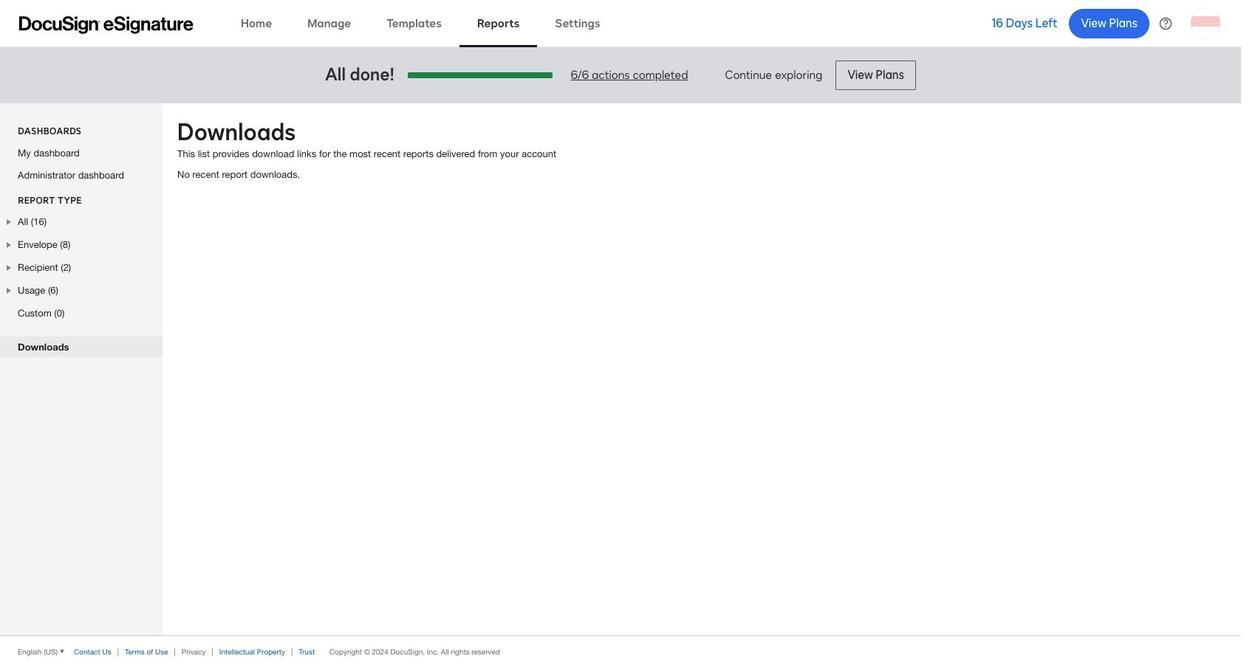 Task type: locate. For each thing, give the bounding box(es) containing it.
more info region
[[0, 636, 1241, 668]]

your uploaded profile image image
[[1191, 8, 1221, 38]]

docusign esignature image
[[19, 16, 194, 34]]



Task type: vqa. For each thing, say whether or not it's contained in the screenshot.
'More Info' REGION
yes



